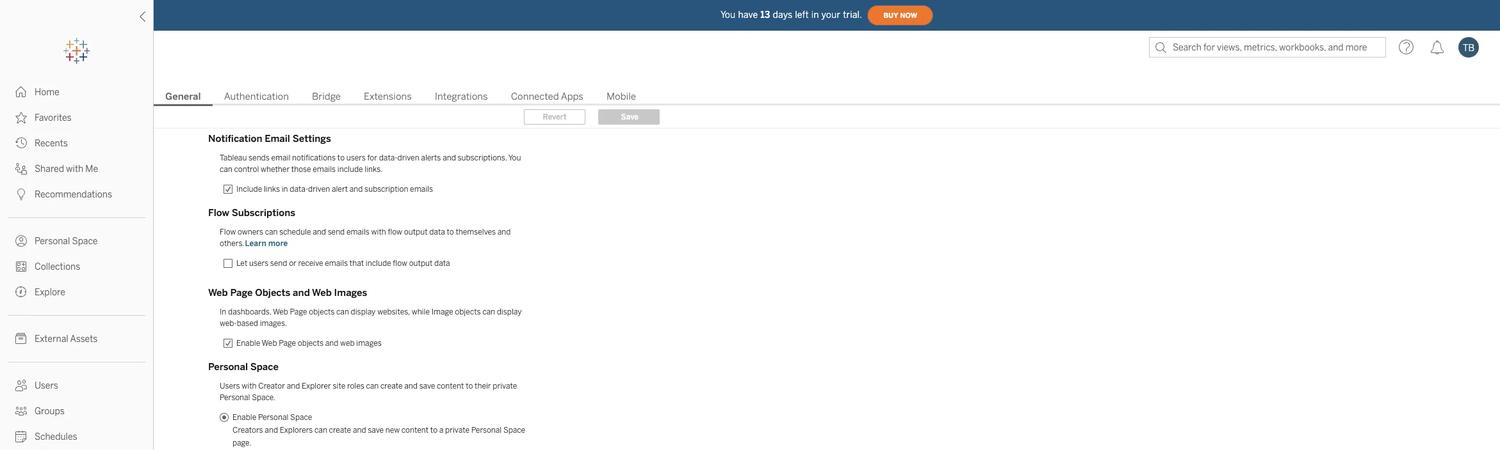 Task type: vqa. For each thing, say whether or not it's contained in the screenshot.
the Tasks
no



Task type: describe. For each thing, give the bounding box(es) containing it.
and left new
[[353, 427, 366, 436]]

owners
[[238, 228, 263, 237]]

main content containing general
[[154, 0, 1500, 451]]

links.
[[365, 165, 383, 174]]

tableau sends email notifications to users for data-driven alerts and subscriptions. you can control whether those emails include links.
[[220, 154, 521, 174]]

objects left "web"
[[298, 340, 324, 348]]

flow for flow owners can schedule and send emails with flow output data to themselves and others.
[[220, 228, 236, 237]]

more
[[268, 240, 288, 249]]

personal inside personal space link
[[35, 236, 70, 247]]

collections
[[35, 262, 80, 273]]

by text only_f5he34f image for shared with me
[[15, 163, 27, 175]]

apps
[[561, 91, 584, 102]]

recommendations
[[35, 190, 112, 201]]

subscriptions.
[[458, 154, 507, 163]]

and right objects
[[293, 288, 310, 299]]

to inside users with creator and explorer site roles can create and save content to their private personal space.
[[466, 382, 473, 391]]

web inside in dashboards, web page objects can display websites, while image objects can display web-based images.
[[273, 308, 288, 317]]

you have 13 days left in your trial.
[[721, 9, 862, 20]]

1 vertical spatial include
[[366, 259, 391, 268]]

let users send or receive emails that include flow output data
[[236, 259, 450, 268]]

groups link
[[0, 399, 153, 425]]

web down images.
[[262, 340, 277, 348]]

creators
[[233, 427, 263, 436]]

can inside users with creator and explorer site roles can create and save content to their private personal space.
[[366, 382, 379, 391]]

learn more
[[245, 240, 288, 249]]

revert button
[[524, 110, 585, 125]]

enable for enable personal space creators and explorers can create and save new content to a private personal space page.
[[233, 414, 256, 423]]

image
[[432, 308, 453, 317]]

main navigation. press the up and down arrow keys to access links. element
[[0, 79, 153, 451]]

by text only_f5he34f image for groups
[[15, 406, 27, 418]]

emails left "that"
[[325, 259, 348, 268]]

output for include
[[409, 259, 433, 268]]

personal space inside main content
[[208, 362, 279, 373]]

by text only_f5he34f image for recents
[[15, 138, 27, 149]]

dashboards,
[[228, 308, 271, 317]]

learn
[[245, 240, 266, 249]]

emails down 'alerts'
[[410, 185, 433, 194]]

2 display from the left
[[497, 308, 522, 317]]

driven inside tableau sends email notifications to users for data-driven alerts and subscriptions. you can control whether those emails include links.
[[398, 154, 419, 163]]

schedules link
[[0, 425, 153, 450]]

buy now
[[883, 11, 917, 20]]

alerts
[[421, 154, 441, 163]]

1 vertical spatial driven
[[308, 185, 330, 194]]

left
[[795, 9, 809, 20]]

authentication
[[224, 91, 289, 102]]

that
[[350, 259, 364, 268]]

connected apps
[[511, 91, 584, 102]]

enable web page objects and web images
[[236, 340, 382, 348]]

personal down space.
[[258, 414, 289, 423]]

emails inside tableau sends email notifications to users for data-driven alerts and subscriptions. you can control whether those emails include links.
[[313, 165, 336, 174]]

based
[[237, 320, 258, 329]]

space inside personal space link
[[72, 236, 98, 247]]

notification email settings
[[208, 133, 331, 145]]

bridge
[[312, 91, 341, 102]]

create inside users with creator and explorer site roles can create and save content to their private personal space.
[[380, 382, 403, 391]]

for
[[367, 154, 377, 163]]

links
[[264, 185, 280, 194]]

alert
[[332, 185, 348, 194]]

shared with me
[[35, 164, 98, 175]]

send inside flow owners can schedule and send emails with flow output data to themselves and others.
[[328, 228, 345, 237]]

to inside flow owners can schedule and send emails with flow output data to themselves and others.
[[447, 228, 454, 237]]

web-
[[220, 320, 237, 329]]

13
[[761, 9, 770, 20]]

space.
[[252, 394, 276, 403]]

have
[[738, 9, 758, 20]]

extensions
[[364, 91, 412, 102]]

and right creators
[[265, 427, 278, 436]]

include
[[236, 185, 262, 194]]

those
[[291, 165, 311, 174]]

external assets link
[[0, 327, 153, 352]]

notification
[[208, 133, 262, 145]]

content for new
[[402, 427, 429, 436]]

shared with me link
[[0, 156, 153, 182]]

by text only_f5he34f image for external assets
[[15, 334, 27, 345]]

flow subscriptions
[[208, 208, 295, 219]]

objects up enable web page objects and web images at the bottom of page
[[309, 308, 335, 317]]

navigation panel element
[[0, 38, 153, 451]]

web page objects and web images
[[208, 288, 367, 299]]

and right themselves
[[498, 228, 511, 237]]

with for me
[[66, 164, 83, 175]]

roles
[[347, 382, 364, 391]]

and right creator
[[287, 382, 300, 391]]

0 vertical spatial in
[[811, 9, 819, 20]]

buy
[[883, 11, 898, 20]]

creator
[[258, 382, 285, 391]]

collections link
[[0, 254, 153, 280]]

can down images
[[336, 308, 349, 317]]

users inside tableau sends email notifications to users for data-driven alerts and subscriptions. you can control whether those emails include links.
[[346, 154, 366, 163]]

can inside flow owners can schedule and send emails with flow output data to themselves and others.
[[265, 228, 278, 237]]

web left images
[[312, 288, 332, 299]]

users for users
[[35, 381, 58, 392]]

revert
[[543, 113, 567, 122]]

shared
[[35, 164, 64, 175]]

others.
[[220, 240, 244, 249]]

by text only_f5he34f image for explore
[[15, 287, 27, 299]]

a
[[439, 427, 444, 436]]

whether
[[261, 165, 290, 174]]

new
[[385, 427, 400, 436]]

schedules
[[35, 432, 77, 443]]

page.
[[233, 439, 252, 448]]

sub-spaces tab list
[[154, 90, 1500, 106]]

now
[[900, 11, 917, 20]]

learn more link
[[244, 239, 289, 249]]

schedule
[[279, 228, 311, 237]]

you inside tableau sends email notifications to users for data-driven alerts and subscriptions. you can control whether those emails include links.
[[509, 154, 521, 163]]

private for a
[[445, 427, 470, 436]]

personal down their
[[471, 427, 502, 436]]

site
[[333, 382, 345, 391]]

navigation containing general
[[154, 87, 1500, 106]]

emails inside flow owners can schedule and send emails with flow output data to themselves and others.
[[347, 228, 370, 237]]

enable for enable web page objects and web images
[[236, 340, 260, 348]]

1 display from the left
[[351, 308, 376, 317]]

images
[[334, 288, 367, 299]]

include links in data-driven alert and subscription emails
[[236, 185, 433, 194]]

and left "web"
[[325, 340, 338, 348]]

email
[[271, 154, 290, 163]]

explorers
[[280, 427, 313, 436]]

external assets
[[35, 334, 98, 345]]

flow for with
[[388, 228, 402, 237]]



Task type: locate. For each thing, give the bounding box(es) containing it.
and right 'alerts'
[[443, 154, 456, 163]]

general
[[165, 91, 201, 102]]

output
[[404, 228, 428, 237], [409, 259, 433, 268]]

recommendations link
[[0, 182, 153, 208]]

content for save
[[437, 382, 464, 391]]

users for users with creator and explorer site roles can create and save content to their private personal space.
[[220, 382, 240, 391]]

data- inside tableau sends email notifications to users for data-driven alerts and subscriptions. you can control whether those emails include links.
[[379, 154, 398, 163]]

explore
[[35, 288, 65, 299]]

integrations
[[435, 91, 488, 102]]

6 by text only_f5he34f image from the top
[[15, 432, 27, 443]]

4 by text only_f5he34f image from the top
[[15, 381, 27, 392]]

and right schedule
[[313, 228, 326, 237]]

save inside enable personal space creators and explorers can create and save new content to a private personal space page.
[[368, 427, 384, 436]]

flow inside flow owners can schedule and send emails with flow output data to themselves and others.
[[220, 228, 236, 237]]

subscriptions
[[232, 208, 295, 219]]

connected
[[511, 91, 559, 102]]

data inside flow owners can schedule and send emails with flow output data to themselves and others.
[[429, 228, 445, 237]]

data up image
[[434, 259, 450, 268]]

by text only_f5he34f image for schedules
[[15, 432, 27, 443]]

can right roles
[[366, 382, 379, 391]]

by text only_f5he34f image inside personal space link
[[15, 236, 27, 247]]

0 horizontal spatial send
[[270, 259, 287, 268]]

web up in
[[208, 288, 228, 299]]

can right explorers
[[315, 427, 327, 436]]

let
[[236, 259, 247, 268]]

flow down subscription
[[388, 228, 402, 237]]

with inside main navigation. press the up and down arrow keys to access links. element
[[66, 164, 83, 175]]

favorites link
[[0, 105, 153, 131]]

1 vertical spatial enable
[[233, 414, 256, 423]]

send
[[328, 228, 345, 237], [270, 259, 287, 268]]

0 horizontal spatial include
[[337, 165, 363, 174]]

personal inside users with creator and explorer site roles can create and save content to their private personal space.
[[220, 394, 250, 403]]

enable personal space creators and explorers can create and save new content to a private personal space page.
[[233, 414, 525, 448]]

save inside users with creator and explorer site roles can create and save content to their private personal space.
[[419, 382, 435, 391]]

data for with
[[429, 228, 445, 237]]

save left their
[[419, 382, 435, 391]]

content
[[437, 382, 464, 391], [402, 427, 429, 436]]

users inside main navigation. press the up and down arrow keys to access links. element
[[35, 381, 58, 392]]

content left their
[[437, 382, 464, 391]]

to right notifications
[[337, 154, 345, 163]]

by text only_f5he34f image left recommendations
[[15, 189, 27, 201]]

6 by text only_f5he34f image from the top
[[15, 334, 27, 345]]

tableau
[[220, 154, 247, 163]]

1 vertical spatial you
[[509, 154, 521, 163]]

0 horizontal spatial driven
[[308, 185, 330, 194]]

settings
[[293, 133, 331, 145]]

with left me
[[66, 164, 83, 175]]

images.
[[260, 320, 287, 329]]

in right links
[[282, 185, 288, 194]]

0 vertical spatial save
[[419, 382, 435, 391]]

notifications
[[292, 154, 336, 163]]

1 horizontal spatial data-
[[379, 154, 398, 163]]

1 horizontal spatial send
[[328, 228, 345, 237]]

with up space.
[[242, 382, 257, 391]]

can inside enable personal space creators and explorers can create and save new content to a private personal space page.
[[315, 427, 327, 436]]

0 horizontal spatial users
[[35, 381, 58, 392]]

by text only_f5he34f image inside recommendations link
[[15, 189, 27, 201]]

explorer
[[302, 382, 331, 391]]

output for with
[[404, 228, 428, 237]]

flow inside flow owners can schedule and send emails with flow output data to themselves and others.
[[388, 228, 402, 237]]

enable up creators
[[233, 414, 256, 423]]

include up alert
[[337, 165, 363, 174]]

4 by text only_f5he34f image from the top
[[15, 261, 27, 273]]

3 by text only_f5he34f image from the top
[[15, 189, 27, 201]]

2 vertical spatial page
[[279, 340, 296, 348]]

1 horizontal spatial you
[[721, 9, 736, 20]]

by text only_f5he34f image inside recents link
[[15, 138, 27, 149]]

by text only_f5he34f image inside external assets link
[[15, 334, 27, 345]]

0 horizontal spatial save
[[368, 427, 384, 436]]

0 vertical spatial users
[[346, 154, 366, 163]]

objects right image
[[455, 308, 481, 317]]

data- down the those on the top of the page
[[290, 185, 308, 194]]

1 horizontal spatial include
[[366, 259, 391, 268]]

0 vertical spatial with
[[66, 164, 83, 175]]

can up learn more link
[[265, 228, 278, 237]]

and inside tableau sends email notifications to users for data-driven alerts and subscriptions. you can control whether those emails include links.
[[443, 154, 456, 163]]

1 horizontal spatial driven
[[398, 154, 419, 163]]

1 vertical spatial content
[[402, 427, 429, 436]]

2 horizontal spatial with
[[371, 228, 386, 237]]

private for their
[[493, 382, 517, 391]]

0 horizontal spatial data-
[[290, 185, 308, 194]]

by text only_f5he34f image left 'recents' on the top left
[[15, 138, 27, 149]]

images
[[356, 340, 382, 348]]

1 horizontal spatial display
[[497, 308, 522, 317]]

output inside flow owners can schedule and send emails with flow output data to themselves and others.
[[404, 228, 428, 237]]

page up dashboards, at bottom left
[[230, 288, 253, 299]]

to left themselves
[[447, 228, 454, 237]]

by text only_f5he34f image inside collections link
[[15, 261, 27, 273]]

include right "that"
[[366, 259, 391, 268]]

and right alert
[[350, 185, 363, 194]]

personal space up creator
[[208, 362, 279, 373]]

1 vertical spatial output
[[409, 259, 433, 268]]

2 by text only_f5he34f image from the top
[[15, 163, 27, 175]]

by text only_f5he34f image for collections
[[15, 261, 27, 273]]

email
[[265, 133, 290, 145]]

in
[[220, 308, 226, 317]]

flow
[[208, 208, 229, 219], [220, 228, 236, 237]]

in right the left on the top right of page
[[811, 9, 819, 20]]

emails down notifications
[[313, 165, 336, 174]]

content right new
[[402, 427, 429, 436]]

1 vertical spatial flow
[[220, 228, 236, 237]]

0 vertical spatial output
[[404, 228, 428, 237]]

you left have
[[721, 9, 736, 20]]

1 horizontal spatial create
[[380, 382, 403, 391]]

personal space
[[35, 236, 98, 247], [208, 362, 279, 373]]

by text only_f5he34f image for recommendations
[[15, 189, 27, 201]]

2 vertical spatial with
[[242, 382, 257, 391]]

emails
[[313, 165, 336, 174], [410, 185, 433, 194], [347, 228, 370, 237], [325, 259, 348, 268]]

main content
[[154, 0, 1500, 451]]

by text only_f5he34f image inside groups link
[[15, 406, 27, 418]]

2 by text only_f5he34f image from the top
[[15, 138, 27, 149]]

by text only_f5he34f image inside shared with me link
[[15, 163, 27, 175]]

buy now button
[[867, 5, 933, 26]]

0 vertical spatial flow
[[208, 208, 229, 219]]

and
[[443, 154, 456, 163], [350, 185, 363, 194], [313, 228, 326, 237], [498, 228, 511, 237], [293, 288, 310, 299], [325, 340, 338, 348], [287, 382, 300, 391], [404, 382, 418, 391], [265, 427, 278, 436], [353, 427, 366, 436]]

personal space up collections
[[35, 236, 98, 247]]

personal up collections
[[35, 236, 70, 247]]

1 vertical spatial create
[[329, 427, 351, 436]]

by text only_f5he34f image inside favorites link
[[15, 112, 27, 124]]

by text only_f5he34f image inside home link
[[15, 86, 27, 98]]

1 vertical spatial private
[[445, 427, 470, 436]]

page down web page objects and web images
[[290, 308, 307, 317]]

or
[[289, 259, 296, 268]]

0 vertical spatial content
[[437, 382, 464, 391]]

users right the let
[[249, 259, 268, 268]]

can down tableau
[[220, 165, 232, 174]]

to inside enable personal space creators and explorers can create and save new content to a private personal space page.
[[430, 427, 438, 436]]

include
[[337, 165, 363, 174], [366, 259, 391, 268]]

save left new
[[368, 427, 384, 436]]

1 vertical spatial users
[[249, 259, 268, 268]]

page down images.
[[279, 340, 296, 348]]

data-
[[379, 154, 398, 163], [290, 185, 308, 194]]

subscription
[[365, 185, 408, 194]]

days
[[773, 9, 793, 20]]

assets
[[70, 334, 98, 345]]

and up enable personal space creators and explorers can create and save new content to a private personal space page.
[[404, 382, 418, 391]]

sends
[[249, 154, 270, 163]]

receive
[[298, 259, 323, 268]]

enable inside enable personal space creators and explorers can create and save new content to a private personal space page.
[[233, 414, 256, 423]]

0 horizontal spatial display
[[351, 308, 376, 317]]

by text only_f5he34f image for home
[[15, 86, 27, 98]]

explore link
[[0, 280, 153, 306]]

0 vertical spatial personal space
[[35, 236, 98, 247]]

can inside tableau sends email notifications to users for data-driven alerts and subscriptions. you can control whether those emails include links.
[[220, 165, 232, 174]]

0 vertical spatial private
[[493, 382, 517, 391]]

home link
[[0, 79, 153, 105]]

5 by text only_f5he34f image from the top
[[15, 287, 27, 299]]

with down subscription
[[371, 228, 386, 237]]

private inside enable personal space creators and explorers can create and save new content to a private personal space page.
[[445, 427, 470, 436]]

with inside users with creator and explorer site roles can create and save content to their private personal space.
[[242, 382, 257, 391]]

1 by text only_f5he34f image from the top
[[15, 112, 27, 124]]

groups
[[35, 407, 65, 418]]

private right their
[[493, 382, 517, 391]]

page inside in dashboards, web page objects can display websites, while image objects can display web-based images.
[[290, 308, 307, 317]]

data left themselves
[[429, 228, 445, 237]]

1 vertical spatial in
[[282, 185, 288, 194]]

users left creator
[[220, 382, 240, 391]]

5 by text only_f5he34f image from the top
[[15, 406, 27, 418]]

web up images.
[[273, 308, 288, 317]]

include inside tableau sends email notifications to users for data-driven alerts and subscriptions. you can control whether those emails include links.
[[337, 165, 363, 174]]

websites,
[[377, 308, 410, 317]]

0 vertical spatial you
[[721, 9, 736, 20]]

1 horizontal spatial private
[[493, 382, 517, 391]]

0 horizontal spatial create
[[329, 427, 351, 436]]

to inside tableau sends email notifications to users for data-driven alerts and subscriptions. you can control whether those emails include links.
[[337, 154, 345, 163]]

page
[[230, 288, 253, 299], [290, 308, 307, 317], [279, 340, 296, 348]]

0 vertical spatial data
[[429, 228, 445, 237]]

data
[[429, 228, 445, 237], [434, 259, 450, 268]]

display
[[351, 308, 376, 317], [497, 308, 522, 317]]

in dashboards, web page objects can display websites, while image objects can display web-based images.
[[220, 308, 522, 329]]

0 vertical spatial enable
[[236, 340, 260, 348]]

users link
[[0, 373, 153, 399]]

navigation
[[154, 87, 1500, 106]]

send up let users send or receive emails that include flow output data
[[328, 228, 345, 237]]

by text only_f5he34f image left collections
[[15, 261, 27, 273]]

1 horizontal spatial personal space
[[208, 362, 279, 373]]

by text only_f5he34f image
[[15, 112, 27, 124], [15, 138, 27, 149], [15, 189, 27, 201], [15, 261, 27, 273], [15, 287, 27, 299], [15, 334, 27, 345]]

to
[[337, 154, 345, 163], [447, 228, 454, 237], [466, 382, 473, 391], [430, 427, 438, 436]]

1 vertical spatial flow
[[393, 259, 407, 268]]

flow owners can schedule and send emails with flow output data to themselves and others.
[[220, 228, 511, 249]]

0 horizontal spatial personal space
[[35, 236, 98, 247]]

0 horizontal spatial content
[[402, 427, 429, 436]]

flow for include
[[393, 259, 407, 268]]

enable down based
[[236, 340, 260, 348]]

create right roles
[[380, 382, 403, 391]]

3 by text only_f5he34f image from the top
[[15, 236, 27, 247]]

personal space inside main navigation. press the up and down arrow keys to access links. element
[[35, 236, 98, 247]]

mobile
[[607, 91, 636, 102]]

flow down flow owners can schedule and send emails with flow output data to themselves and others.
[[393, 259, 407, 268]]

with inside flow owners can schedule and send emails with flow output data to themselves and others.
[[371, 228, 386, 237]]

you
[[721, 9, 736, 20], [509, 154, 521, 163]]

data- right for
[[379, 154, 398, 163]]

0 horizontal spatial with
[[66, 164, 83, 175]]

users left for
[[346, 154, 366, 163]]

1 vertical spatial personal space
[[208, 362, 279, 373]]

create inside enable personal space creators and explorers can create and save new content to a private personal space page.
[[329, 427, 351, 436]]

output down subscription
[[404, 228, 428, 237]]

can right image
[[483, 308, 495, 317]]

to left a
[[430, 427, 438, 436]]

1 vertical spatial save
[[368, 427, 384, 436]]

Search for views, metrics, workbooks, and more text field
[[1149, 37, 1386, 58]]

by text only_f5he34f image
[[15, 86, 27, 98], [15, 163, 27, 175], [15, 236, 27, 247], [15, 381, 27, 392], [15, 406, 27, 418], [15, 432, 27, 443]]

control
[[234, 165, 259, 174]]

1 horizontal spatial with
[[242, 382, 257, 391]]

content inside enable personal space creators and explorers can create and save new content to a private personal space page.
[[402, 427, 429, 436]]

users
[[346, 154, 366, 163], [249, 259, 268, 268]]

1 vertical spatial send
[[270, 259, 287, 268]]

driven left 'alerts'
[[398, 154, 419, 163]]

to left their
[[466, 382, 473, 391]]

by text only_f5he34f image inside schedules link
[[15, 432, 27, 443]]

by text only_f5he34f image inside users link
[[15, 381, 27, 392]]

save
[[419, 382, 435, 391], [368, 427, 384, 436]]

0 horizontal spatial in
[[282, 185, 288, 194]]

personal left space.
[[220, 394, 250, 403]]

private inside users with creator and explorer site roles can create and save content to their private personal space.
[[493, 382, 517, 391]]

0 vertical spatial send
[[328, 228, 345, 237]]

1 by text only_f5he34f image from the top
[[15, 86, 27, 98]]

1 horizontal spatial save
[[419, 382, 435, 391]]

0 vertical spatial driven
[[398, 154, 419, 163]]

0 vertical spatial create
[[380, 382, 403, 391]]

users with creator and explorer site roles can create and save content to their private personal space.
[[220, 382, 517, 403]]

by text only_f5he34f image left explore
[[15, 287, 27, 299]]

private right a
[[445, 427, 470, 436]]

external
[[35, 334, 68, 345]]

their
[[475, 382, 491, 391]]

users inside users with creator and explorer site roles can create and save content to their private personal space.
[[220, 382, 240, 391]]

driven left alert
[[308, 185, 330, 194]]

by text only_f5he34f image inside explore link
[[15, 287, 27, 299]]

0 horizontal spatial private
[[445, 427, 470, 436]]

web
[[340, 340, 355, 348]]

emails up "that"
[[347, 228, 370, 237]]

you right subscriptions. at the top left of page
[[509, 154, 521, 163]]

by text only_f5he34f image for personal space
[[15, 236, 27, 247]]

1 vertical spatial page
[[290, 308, 307, 317]]

flow for flow subscriptions
[[208, 208, 229, 219]]

1 vertical spatial data-
[[290, 185, 308, 194]]

1 vertical spatial with
[[371, 228, 386, 237]]

personal down 'web-'
[[208, 362, 248, 373]]

by text only_f5he34f image for favorites
[[15, 112, 27, 124]]

1 horizontal spatial users
[[346, 154, 366, 163]]

0 vertical spatial data-
[[379, 154, 398, 163]]

0 vertical spatial include
[[337, 165, 363, 174]]

1 vertical spatial data
[[434, 259, 450, 268]]

1 horizontal spatial content
[[437, 382, 464, 391]]

in inside main content
[[282, 185, 288, 194]]

driven
[[398, 154, 419, 163], [308, 185, 330, 194]]

objects
[[255, 288, 290, 299]]

create right explorers
[[329, 427, 351, 436]]

by text only_f5he34f image for users
[[15, 381, 27, 392]]

output up while
[[409, 259, 433, 268]]

users up groups
[[35, 381, 58, 392]]

content inside users with creator and explorer site roles can create and save content to their private personal space.
[[437, 382, 464, 391]]

with for creator
[[242, 382, 257, 391]]

themselves
[[456, 228, 496, 237]]

by text only_f5he34f image left external
[[15, 334, 27, 345]]

0 horizontal spatial you
[[509, 154, 521, 163]]

trial.
[[843, 9, 862, 20]]

create
[[380, 382, 403, 391], [329, 427, 351, 436]]

by text only_f5he34f image left favorites
[[15, 112, 27, 124]]

your
[[822, 9, 841, 20]]

0 horizontal spatial users
[[249, 259, 268, 268]]

recents
[[35, 138, 68, 149]]

0 vertical spatial page
[[230, 288, 253, 299]]

personal space link
[[0, 229, 153, 254]]

0 vertical spatial flow
[[388, 228, 402, 237]]

1 horizontal spatial users
[[220, 382, 240, 391]]

1 horizontal spatial in
[[811, 9, 819, 20]]

send left or
[[270, 259, 287, 268]]

data for include
[[434, 259, 450, 268]]

favorites
[[35, 113, 72, 124]]



